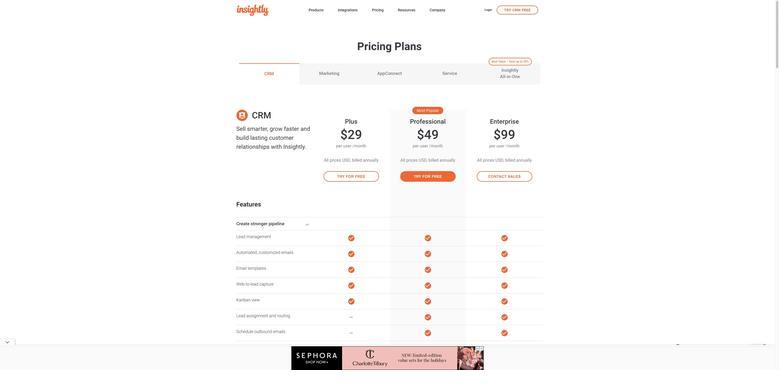 Task type: locate. For each thing, give the bounding box(es) containing it.
2 horizontal spatial $
[[494, 127, 501, 142]]

user down 49
[[420, 144, 428, 149]]

value
[[499, 60, 506, 63]]

0 horizontal spatial try for free link
[[319, 172, 383, 195]]

usd, up contact
[[496, 158, 504, 163]]

2 user from the left
[[420, 144, 428, 149]]

crm inside try crm free button
[[513, 8, 521, 12]]

to
[[520, 60, 523, 63]]

emails right outbound
[[273, 330, 285, 335]]

2 horizontal spatial all
[[477, 158, 482, 163]]

1 user from the left
[[343, 144, 352, 149]]

/month down 29
[[353, 144, 367, 149]]

2 horizontal spatial annually
[[516, 158, 532, 163]]

2 try for free button from the left
[[400, 172, 456, 182]]

relationships down strong on the left of the page
[[236, 352, 262, 357]]

user
[[343, 144, 352, 149], [420, 144, 428, 149], [497, 144, 505, 149]]

1 relationships from the top
[[236, 144, 270, 150]]

$ down plus
[[341, 127, 348, 142]]

per inside "$ 99 per user /month"
[[490, 144, 496, 149]]

all prices usd, billed annually
[[324, 158, 379, 163], [401, 158, 455, 163], [477, 158, 532, 163]]

2 for from the left
[[423, 175, 431, 179]]

user down 99
[[497, 144, 505, 149]]

company
[[430, 8, 446, 12]]

per inside $ 49 per user /month
[[413, 144, 419, 149]]

3 user from the left
[[497, 144, 505, 149]]

crm
[[513, 8, 521, 12], [264, 71, 274, 76], [252, 110, 271, 121]]

3 annually from the left
[[516, 158, 532, 163]]

login
[[485, 8, 492, 12]]

build strong customer relationships
[[236, 345, 281, 357]]

and left routing
[[269, 314, 276, 319]]

1 vertical spatial lead
[[236, 314, 245, 319]]

per inside $ 29 per user /month
[[336, 144, 342, 149]]

all for 49
[[401, 158, 405, 163]]

1 /month from the left
[[353, 144, 367, 149]]

1 horizontal spatial all
[[401, 158, 405, 163]]

customer
[[269, 135, 294, 141], [262, 345, 281, 351]]

1 usd, from the left
[[342, 158, 351, 163]]

0 horizontal spatial free
[[355, 175, 365, 179]]

1 horizontal spatial per
[[413, 144, 419, 149]]

email templates
[[236, 266, 266, 271]]

0 horizontal spatial $
[[341, 127, 348, 142]]

usd, for 29
[[342, 158, 351, 163]]

0 horizontal spatial per
[[336, 144, 342, 149]]

1 lead from the top
[[236, 235, 245, 240]]

chevron up image
[[304, 346, 310, 352]]

0 horizontal spatial billed
[[352, 158, 362, 163]]

contact sales link
[[473, 172, 537, 195]]

all prices usd, billed annually for 29
[[324, 158, 379, 163]]

0 horizontal spatial and
[[269, 314, 276, 319]]

0 horizontal spatial try for free
[[337, 175, 365, 179]]

lasting
[[250, 135, 268, 141]]

customer right strong on the left of the page
[[262, 345, 281, 351]]

billed for 99
[[505, 158, 515, 163]]

2 horizontal spatial prices
[[483, 158, 495, 163]]

1 horizontal spatial and
[[301, 126, 310, 132]]

1 prices from the left
[[330, 158, 341, 163]]

2 prices from the left
[[406, 158, 418, 163]]

all prices usd, billed annually up contact sales button
[[477, 158, 532, 163]]

1 horizontal spatial free
[[432, 175, 442, 179]]

/month down 99
[[506, 144, 520, 149]]

0 horizontal spatial all prices usd, billed annually
[[324, 158, 379, 163]]

2 all from the left
[[401, 158, 405, 163]]

3 per from the left
[[490, 144, 496, 149]]

2 usd, from the left
[[419, 158, 428, 163]]

0 vertical spatial crm
[[513, 8, 521, 12]]

0 horizontal spatial annually
[[363, 158, 379, 163]]

user down 29
[[343, 144, 352, 149]]

and right faster
[[301, 126, 310, 132]]

user inside $ 49 per user /month
[[420, 144, 428, 149]]

crm inside crm link
[[264, 71, 274, 76]]

1 try for free link from the left
[[319, 172, 383, 195]]

0 vertical spatial relationships
[[236, 144, 270, 150]]

/month inside "$ 99 per user /month"
[[506, 144, 520, 149]]

user for 49
[[420, 144, 428, 149]]

1 horizontal spatial billed
[[429, 158, 439, 163]]

insightly all-in-one
[[500, 68, 520, 79]]

1 vertical spatial pricing
[[357, 40, 392, 53]]

billed
[[352, 158, 362, 163], [429, 158, 439, 163], [505, 158, 515, 163]]

create
[[236, 221, 250, 227]]

2 horizontal spatial user
[[497, 144, 505, 149]]

emails for automated, customized emails
[[281, 251, 294, 256]]

$ inside "$ 99 per user /month"
[[494, 127, 501, 142]]

resources link
[[398, 7, 416, 14]]

usd,
[[342, 158, 351, 163], [419, 158, 428, 163], [496, 158, 504, 163]]

user inside $ 29 per user /month
[[343, 144, 352, 149]]

web-to-lead capture
[[236, 282, 274, 287]]

3 usd, from the left
[[496, 158, 504, 163]]

/month for 99
[[506, 144, 520, 149]]

try for free button
[[324, 172, 379, 182], [400, 172, 456, 182]]

3 billed from the left
[[505, 158, 515, 163]]

1 $ from the left
[[341, 127, 348, 142]]

0 vertical spatial and
[[301, 126, 310, 132]]

1 horizontal spatial /month
[[429, 144, 443, 149]]

billed for 49
[[429, 158, 439, 163]]

1 horizontal spatial usd,
[[419, 158, 428, 163]]

for
[[346, 175, 354, 179], [423, 175, 431, 179]]

2 per from the left
[[413, 144, 419, 149]]

1 vertical spatial relationships
[[236, 352, 262, 357]]

49
[[424, 127, 439, 142]]

usd, down $ 49 per user /month
[[419, 158, 428, 163]]

relationships inside sell smarter, grow faster and build lasting customer relationships with insightly.
[[236, 144, 270, 150]]

user inside "$ 99 per user /month"
[[497, 144, 505, 149]]

3 /month from the left
[[506, 144, 520, 149]]

2 horizontal spatial per
[[490, 144, 496, 149]]

1 horizontal spatial annually
[[440, 158, 455, 163]]

billed up sales
[[505, 158, 515, 163]]

products link
[[309, 7, 324, 14]]

/month inside $ 49 per user /month
[[429, 144, 443, 149]]

3 all prices usd, billed annually from the left
[[477, 158, 532, 163]]

2 vertical spatial crm
[[252, 110, 271, 121]]

1 horizontal spatial prices
[[406, 158, 418, 163]]

0 vertical spatial emails
[[281, 251, 294, 256]]

1 horizontal spatial $
[[417, 127, 424, 142]]

1 all from the left
[[324, 158, 329, 163]]

2 horizontal spatial all prices usd, billed annually
[[477, 158, 532, 163]]

1 billed from the left
[[352, 158, 362, 163]]

contact sales
[[488, 175, 521, 179]]

0 horizontal spatial /month
[[353, 144, 367, 149]]

marketing link
[[299, 63, 360, 85]]

0 vertical spatial customer
[[269, 135, 294, 141]]

prices
[[330, 158, 341, 163], [406, 158, 418, 163], [483, 158, 495, 163]]

2 all prices usd, billed annually from the left
[[401, 158, 455, 163]]

$ inside $ 29 per user /month
[[341, 127, 348, 142]]

1 horizontal spatial all prices usd, billed annually
[[401, 158, 455, 163]]

pricing for pricing
[[372, 8, 384, 12]]

1 try for free from the left
[[337, 175, 365, 179]]

pricing plans
[[357, 40, 422, 53]]

0 horizontal spatial for
[[346, 175, 354, 179]]

1 vertical spatial crm
[[264, 71, 274, 76]]

$ 29 per user /month
[[336, 127, 367, 149]]

2 try for free link from the left
[[396, 172, 460, 195]]

lead down create
[[236, 235, 245, 240]]

emails
[[281, 251, 294, 256], [273, 330, 285, 335]]

login link
[[485, 8, 492, 12]]

/month inside $ 29 per user /month
[[353, 144, 367, 149]]

0 horizontal spatial try for free button
[[324, 172, 379, 182]]

try
[[504, 8, 512, 12], [337, 175, 345, 179], [414, 175, 421, 179]]

/month down 49
[[429, 144, 443, 149]]

in-
[[507, 74, 512, 79]]

3 prices from the left
[[483, 158, 495, 163]]

lead down kanban
[[236, 314, 245, 319]]

1 free from the left
[[355, 175, 365, 179]]

1 horizontal spatial try for free
[[414, 175, 442, 179]]

relationships
[[236, 144, 270, 150], [236, 352, 262, 357]]

try crm free
[[504, 8, 531, 12]]

pricing link
[[372, 7, 384, 14]]

try crm free button
[[497, 5, 538, 14]]

2 /month from the left
[[429, 144, 443, 149]]

professional
[[410, 118, 446, 126]]

try crm free link
[[497, 5, 538, 14]]

0 horizontal spatial user
[[343, 144, 352, 149]]

29
[[348, 127, 362, 142]]

products and bundles tab list
[[239, 58, 540, 85]]

pipeline
[[269, 221, 285, 227]]

1 annually from the left
[[363, 158, 379, 163]]

sell
[[236, 126, 246, 132]]

capture
[[260, 282, 274, 287]]

3 all from the left
[[477, 158, 482, 163]]

–
[[507, 60, 509, 63]]

appconnect
[[377, 71, 402, 76]]

customer up with
[[269, 135, 294, 141]]

1 vertical spatial customer
[[262, 345, 281, 351]]

billed for 29
[[352, 158, 362, 163]]

1 horizontal spatial user
[[420, 144, 428, 149]]

2 horizontal spatial billed
[[505, 158, 515, 163]]

/month
[[353, 144, 367, 149], [429, 144, 443, 149], [506, 144, 520, 149]]

sell smarter, grow faster and build lasting customer relationships with insightly.
[[236, 126, 310, 150]]

contact sales button
[[477, 172, 532, 182]]

all prices usd, billed annually down $ 49 per user /month
[[401, 158, 455, 163]]

per for 29
[[336, 144, 342, 149]]

2 relationships from the top
[[236, 352, 262, 357]]

0 horizontal spatial all
[[324, 158, 329, 163]]

1 horizontal spatial for
[[423, 175, 431, 179]]

integrations link
[[338, 7, 358, 14]]

pricing for pricing plans
[[357, 40, 392, 53]]

1 horizontal spatial try for free link
[[396, 172, 460, 195]]

0 vertical spatial lead
[[236, 235, 245, 240]]

try for free
[[337, 175, 365, 179], [414, 175, 442, 179]]

$
[[341, 127, 348, 142], [417, 127, 424, 142], [494, 127, 501, 142]]

per
[[336, 144, 342, 149], [413, 144, 419, 149], [490, 144, 496, 149]]

0 horizontal spatial prices
[[330, 158, 341, 163]]

2 horizontal spatial usd,
[[496, 158, 504, 163]]

most popular
[[417, 108, 439, 113]]

$ down enterprise
[[494, 127, 501, 142]]

and inside sell smarter, grow faster and build lasting customer relationships with insightly.
[[301, 126, 310, 132]]

web-
[[236, 282, 246, 287]]

stronger
[[251, 221, 268, 227]]

relationships down lasting
[[236, 144, 270, 150]]

2 annually from the left
[[440, 158, 455, 163]]

all prices usd, billed annually down $ 29 per user /month
[[324, 158, 379, 163]]

1 all prices usd, billed annually from the left
[[324, 158, 379, 163]]

1 vertical spatial and
[[269, 314, 276, 319]]

2 $ from the left
[[417, 127, 424, 142]]

to-
[[246, 282, 251, 287]]

billed down $ 29 per user /month
[[352, 158, 362, 163]]

customer inside 'build strong customer relationships'
[[262, 345, 281, 351]]

usd, down $ 29 per user /month
[[342, 158, 351, 163]]

sales
[[508, 175, 521, 179]]

$ down professional
[[417, 127, 424, 142]]

annually
[[363, 158, 379, 163], [440, 158, 455, 163], [516, 158, 532, 163]]

relationships inside 'build strong customer relationships'
[[236, 352, 262, 357]]

0 horizontal spatial usd,
[[342, 158, 351, 163]]

30%
[[524, 60, 529, 63]]

0 horizontal spatial try
[[337, 175, 345, 179]]

all
[[324, 158, 329, 163], [401, 158, 405, 163], [477, 158, 482, 163]]

2 billed from the left
[[429, 158, 439, 163]]

0 vertical spatial pricing
[[372, 8, 384, 12]]

per for 49
[[413, 144, 419, 149]]

$ inside $ 49 per user /month
[[417, 127, 424, 142]]

1 horizontal spatial try for free button
[[400, 172, 456, 182]]

2 lead from the top
[[236, 314, 245, 319]]

2 horizontal spatial try
[[504, 8, 512, 12]]

emails right "customized"
[[281, 251, 294, 256]]

try for free link
[[319, 172, 383, 195], [396, 172, 460, 195]]

3 $ from the left
[[494, 127, 501, 142]]

1 per from the left
[[336, 144, 342, 149]]

free
[[355, 175, 365, 179], [432, 175, 442, 179]]

1 try for free button from the left
[[324, 172, 379, 182]]

1 vertical spatial emails
[[273, 330, 285, 335]]

2 horizontal spatial /month
[[506, 144, 520, 149]]

2 try for free from the left
[[414, 175, 442, 179]]

products
[[309, 8, 324, 12]]

billed down $ 49 per user /month
[[429, 158, 439, 163]]

usd, for 49
[[419, 158, 428, 163]]



Task type: describe. For each thing, give the bounding box(es) containing it.
build
[[236, 135, 249, 141]]

appconnect link
[[360, 63, 420, 85]]

with
[[271, 144, 282, 150]]

outbound
[[254, 330, 272, 335]]

1 horizontal spatial try
[[414, 175, 421, 179]]

customer inside sell smarter, grow faster and build lasting customer relationships with insightly.
[[269, 135, 294, 141]]

insightly logo link
[[237, 4, 300, 16]]

$ for 29
[[341, 127, 348, 142]]

insightly logo image
[[237, 4, 269, 16]]

insightly.
[[283, 144, 306, 150]]

most
[[417, 108, 425, 113]]

lead for lead management
[[236, 235, 245, 240]]

annually for 29
[[363, 158, 379, 163]]

chevron up image
[[304, 222, 310, 228]]

all for 29
[[324, 158, 329, 163]]

all prices usd, billed annually for 49
[[401, 158, 455, 163]]

view
[[252, 298, 260, 303]]

email
[[236, 266, 247, 271]]

enterprise
[[490, 118, 519, 126]]

all-
[[500, 74, 507, 79]]

resources
[[398, 8, 416, 12]]

lead for lead assignment and routing
[[236, 314, 245, 319]]

$ 99 per user /month
[[490, 127, 520, 149]]

kanban view
[[236, 298, 260, 303]]

routing
[[277, 314, 290, 319]]

customized
[[259, 251, 280, 256]]

best value – save up to 30%
[[492, 60, 529, 63]]

free
[[522, 8, 531, 12]]

user for 99
[[497, 144, 505, 149]]

2 free from the left
[[432, 175, 442, 179]]

lead assignment and routing
[[236, 314, 290, 319]]

create stronger pipeline
[[236, 221, 285, 227]]

grow
[[270, 126, 283, 132]]

1 for from the left
[[346, 175, 354, 179]]

plans
[[395, 40, 422, 53]]

contact
[[488, 175, 507, 179]]

strong
[[248, 345, 261, 351]]

prices for 29
[[330, 158, 341, 163]]

all for 99
[[477, 158, 482, 163]]

prices for 49
[[406, 158, 418, 163]]

service link
[[420, 63, 480, 85]]

schedule outbound emails
[[236, 330, 285, 335]]

prices for 99
[[483, 158, 495, 163]]

automated,
[[236, 251, 258, 256]]

/month for 29
[[353, 144, 367, 149]]

$ for 99
[[494, 127, 501, 142]]

features
[[236, 201, 261, 209]]

up
[[516, 60, 519, 63]]

faster
[[284, 126, 299, 132]]

try inside button
[[504, 8, 512, 12]]

user for 29
[[343, 144, 352, 149]]

annually for 49
[[440, 158, 455, 163]]

crm link
[[239, 63, 299, 85]]

/month for 49
[[429, 144, 443, 149]]

emails for schedule outbound emails
[[273, 330, 285, 335]]

usd, for 99
[[496, 158, 504, 163]]

kanban
[[236, 298, 251, 303]]

all prices usd, billed annually for 99
[[477, 158, 532, 163]]

save
[[509, 60, 516, 63]]

one
[[512, 74, 520, 79]]

marketing
[[319, 71, 340, 76]]

best
[[492, 60, 498, 63]]

crm icon image
[[236, 110, 248, 121]]

integrations
[[338, 8, 358, 12]]

smarter,
[[247, 126, 268, 132]]

service
[[443, 71, 457, 76]]

lead
[[251, 282, 259, 287]]

automated, customized emails
[[236, 251, 294, 256]]

$ 49 per user /month
[[413, 127, 443, 149]]

99
[[501, 127, 516, 142]]

assignment
[[246, 314, 268, 319]]

plus
[[345, 118, 358, 126]]

schedule
[[236, 330, 253, 335]]

popular
[[426, 108, 439, 113]]

insightly
[[502, 68, 519, 73]]

annually for 99
[[516, 158, 532, 163]]

lead management
[[236, 235, 271, 240]]

$ for 49
[[417, 127, 424, 142]]

company link
[[430, 7, 446, 14]]

build
[[236, 345, 247, 351]]

per for 99
[[490, 144, 496, 149]]

management
[[246, 235, 271, 240]]

templates
[[248, 266, 266, 271]]



Task type: vqa. For each thing, say whether or not it's contained in the screenshot.
About Link
no



